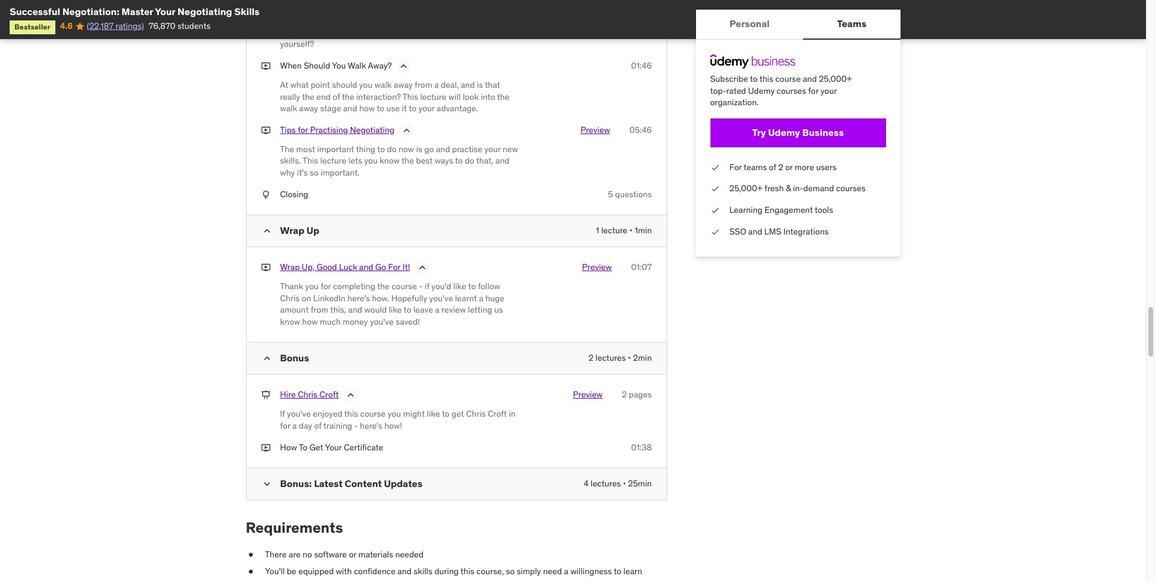 Task type: locate. For each thing, give the bounding box(es) containing it.
xsmall image left when on the left top
[[261, 60, 270, 72]]

your up 76,870
[[155, 5, 175, 17]]

more left users
[[795, 162, 814, 173]]

equipped
[[298, 566, 334, 577]]

of inside at what point should you walk away from a deal, and is that really the end of the interaction? this lecture will look into the walk away stage and how to use it to your advantage.
[[333, 91, 340, 102]]

this inside the most important thing to do now is go and practise your new skills. this lecture lets you know the best ways to do that, and why it's so important.
[[303, 155, 318, 166]]

requirements
[[246, 519, 343, 537]]

xsmall image left teams at right
[[710, 162, 720, 174]]

in inside finally, 'the quivering pen' is a last minute attempt to get one more thing in a negotiation - but should you give in, or use it yourself?
[[323, 27, 330, 38]]

2 vertical spatial preview
[[573, 390, 603, 400]]

xsmall image
[[261, 60, 270, 72], [710, 183, 720, 195], [710, 226, 720, 238], [261, 442, 270, 454]]

here's
[[348, 293, 370, 304], [360, 421, 382, 431]]

0 vertical spatial 2
[[778, 162, 783, 173]]

you right "lets"
[[364, 155, 378, 166]]

you up interaction?
[[359, 79, 373, 90]]

and up the money
[[348, 305, 362, 315]]

is right the pen'
[[382, 15, 389, 26]]

0 horizontal spatial should
[[332, 79, 357, 90]]

ratings)
[[116, 21, 144, 32]]

1 wrap from the top
[[280, 224, 304, 237]]

sso
[[730, 226, 746, 237]]

finally, 'the quivering pen' is a last minute attempt to get one more thing in a negotiation - but should you give in, or use it yourself?
[[280, 15, 511, 50]]

the down what
[[302, 91, 314, 102]]

1 vertical spatial hide lecture description image
[[416, 262, 428, 274]]

it up now
[[402, 103, 407, 114]]

your up business
[[821, 85, 837, 96]]

1 vertical spatial wrap
[[280, 262, 300, 273]]

1 horizontal spatial in
[[509, 409, 516, 420]]

0 vertical spatial get
[[482, 15, 495, 26]]

lectures
[[596, 353, 626, 364], [591, 478, 621, 489]]

0 vertical spatial •
[[630, 225, 633, 236]]

you've down you'd at left
[[429, 293, 453, 304]]

2 horizontal spatial your
[[821, 85, 837, 96]]

1 vertical spatial from
[[311, 305, 328, 315]]

bestseller
[[14, 22, 50, 32]]

udemy inside subscribe to this course and 25,000+ top‑rated udemy courses for your organization.
[[748, 85, 775, 96]]

0 vertical spatial use
[[484, 27, 497, 38]]

• left 1min
[[630, 225, 633, 236]]

this
[[403, 91, 418, 102], [303, 155, 318, 166]]

0 vertical spatial chris
[[280, 293, 300, 304]]

0 vertical spatial do
[[387, 144, 397, 154]]

should down you
[[332, 79, 357, 90]]

a right need
[[564, 566, 568, 577]]

0 horizontal spatial know
[[280, 316, 300, 327]]

know down now
[[380, 155, 400, 166]]

and
[[803, 73, 817, 84], [461, 79, 475, 90], [343, 103, 357, 114], [436, 144, 450, 154], [495, 155, 510, 166], [748, 226, 762, 237], [359, 262, 373, 273], [348, 305, 362, 315], [398, 566, 412, 577]]

and inside subscribe to this course and 25,000+ top‑rated udemy courses for your organization.
[[803, 73, 817, 84]]

away down hide lecture description image
[[394, 79, 413, 90]]

0 vertical spatial courses
[[777, 85, 806, 96]]

0 vertical spatial know
[[380, 155, 400, 166]]

1 vertical spatial here's
[[360, 421, 382, 431]]

1 vertical spatial your
[[419, 103, 435, 114]]

preview down 1
[[582, 262, 612, 273]]

preview left 05:46
[[581, 124, 610, 135]]

1 vertical spatial it
[[402, 103, 407, 114]]

lectures left 2min
[[596, 353, 626, 364]]

a left day
[[292, 421, 297, 431]]

to right might
[[442, 409, 450, 420]]

to down interaction?
[[377, 103, 384, 114]]

to down udemy business image
[[750, 73, 758, 84]]

subscribe
[[710, 73, 748, 84]]

pen'
[[364, 15, 380, 26]]

course up the "how!"
[[360, 409, 386, 420]]

or up &
[[785, 162, 793, 173]]

preview down 2 lectures • 2min
[[573, 390, 603, 400]]

so inside the most important thing to do now is go and practise your new skills. this lecture lets you know the best ways to do that, and why it's so important.
[[310, 167, 319, 178]]

away down end
[[299, 103, 318, 114]]

1 vertical spatial do
[[465, 155, 474, 166]]

2 small image from the top
[[261, 353, 273, 365]]

is left go
[[416, 144, 422, 154]]

lectures right '4'
[[591, 478, 621, 489]]

try udemy business link
[[710, 118, 886, 147]]

hire
[[280, 390, 296, 400]]

croft inside if you've enjoyed this course you might like to get chris croft in for a day of training - here's how!
[[488, 409, 507, 420]]

you've
[[429, 293, 453, 304], [370, 316, 394, 327], [287, 409, 311, 420]]

&
[[786, 183, 791, 194]]

0 horizontal spatial so
[[310, 167, 319, 178]]

0 horizontal spatial of
[[314, 421, 322, 431]]

a left deal,
[[434, 79, 439, 90]]

of inside if you've enjoyed this course you might like to get chris croft in for a day of training - here's how!
[[314, 421, 322, 431]]

saved!
[[396, 316, 420, 327]]

use inside finally, 'the quivering pen' is a last minute attempt to get one more thing in a negotiation - but should you give in, or use it yourself?
[[484, 27, 497, 38]]

quivering
[[326, 15, 362, 26]]

25,000+ up business
[[819, 73, 852, 84]]

for down the if
[[280, 421, 290, 431]]

of for at what point should you walk away from a deal, and is that really the end of the interaction? this lecture will look into the walk away stage and how to use it to your advantage.
[[333, 91, 340, 102]]

or for you'll be equipped with confidence and skills during this course, so simply need a willingness to learn
[[349, 549, 356, 560]]

1 horizontal spatial this
[[461, 566, 475, 577]]

or up with
[[349, 549, 356, 560]]

0 vertical spatial of
[[333, 91, 340, 102]]

udemy business image
[[710, 54, 795, 69]]

for
[[730, 162, 742, 173], [388, 262, 401, 273]]

wrap for wrap up, good luck and go for it!
[[280, 262, 300, 273]]

negotiating
[[178, 5, 232, 17], [350, 124, 395, 135]]

2 horizontal spatial 2
[[778, 162, 783, 173]]

walk up interaction?
[[375, 79, 392, 90]]

to up now
[[409, 103, 417, 114]]

at
[[280, 79, 288, 90]]

try udemy business
[[752, 126, 844, 138]]

or for 25,000+ fresh & in-demand courses
[[785, 162, 793, 173]]

0 vertical spatial should
[[403, 27, 428, 38]]

you inside if you've enjoyed this course you might like to get chris croft in for a day of training - here's how!
[[388, 409, 401, 420]]

use
[[484, 27, 497, 38], [386, 103, 400, 114]]

content
[[345, 478, 382, 490]]

deal,
[[441, 79, 459, 90]]

chris
[[280, 293, 300, 304], [298, 390, 317, 400], [466, 409, 486, 420]]

0 horizontal spatial your
[[419, 103, 435, 114]]

or inside finally, 'the quivering pen' is a last minute attempt to get one more thing in a negotiation - but should you give in, or use it yourself?
[[474, 27, 482, 38]]

0 horizontal spatial from
[[311, 305, 328, 315]]

your
[[821, 85, 837, 96], [419, 103, 435, 114], [484, 144, 501, 154]]

0 horizontal spatial or
[[349, 549, 356, 560]]

from left deal,
[[415, 79, 432, 90]]

lecture right 1
[[601, 225, 628, 236]]

1 horizontal spatial lecture
[[420, 91, 446, 102]]

for inside if you've enjoyed this course you might like to get chris croft in for a day of training - here's how!
[[280, 421, 290, 431]]

if
[[425, 281, 429, 292]]

practise
[[452, 144, 482, 154]]

you inside finally, 'the quivering pen' is a last minute attempt to get one more thing in a negotiation - but should you give in, or use it yourself?
[[430, 27, 444, 38]]

use inside at what point should you walk away from a deal, and is that really the end of the interaction? this lecture will look into the walk away stage and how to use it to your advantage.
[[386, 103, 400, 114]]

for right the tips
[[298, 124, 308, 135]]

• for latest
[[623, 478, 626, 489]]

preview
[[581, 124, 610, 135], [582, 262, 612, 273], [573, 390, 603, 400]]

0 vertical spatial negotiating
[[178, 5, 232, 17]]

the up "how."
[[377, 281, 390, 292]]

2 pages
[[622, 390, 652, 400]]

like inside if you've enjoyed this course you might like to get chris croft in for a day of training - here's how!
[[427, 409, 440, 420]]

thing inside the most important thing to do now is go and practise your new skills. this lecture lets you know the best ways to do that, and why it's so important.
[[356, 144, 375, 154]]

0 vertical spatial -
[[383, 27, 387, 38]]

from inside at what point should you walk away from a deal, and is that really the end of the interaction? this lecture will look into the walk away stage and how to use it to your advantage.
[[415, 79, 432, 90]]

hide lecture description image for wrap up, good luck and go for it!
[[416, 262, 428, 274]]

2 up fresh
[[778, 162, 783, 173]]

negotiating down interaction?
[[350, 124, 395, 135]]

away
[[394, 79, 413, 90], [299, 103, 318, 114]]

0 horizontal spatial 2
[[589, 353, 594, 364]]

2 wrap from the top
[[280, 262, 300, 273]]

1 vertical spatial should
[[332, 79, 357, 90]]

1 horizontal spatial how
[[359, 103, 375, 114]]

- inside finally, 'the quivering pen' is a last minute attempt to get one more thing in a negotiation - but should you give in, or use it yourself?
[[383, 27, 387, 38]]

2 vertical spatial lecture
[[601, 225, 628, 236]]

0 vertical spatial hide lecture description image
[[401, 124, 413, 136]]

lecture down deal,
[[420, 91, 446, 102]]

0 vertical spatial 25,000+
[[819, 73, 852, 84]]

2 vertical spatial this
[[461, 566, 475, 577]]

• for up
[[630, 225, 633, 236]]

xsmall image
[[261, 124, 270, 136], [710, 162, 720, 174], [261, 189, 270, 200], [710, 205, 720, 216], [261, 262, 270, 274], [261, 390, 270, 401], [246, 549, 255, 561], [246, 566, 255, 578]]

know down amount
[[280, 316, 300, 327]]

lectures for bonus
[[596, 353, 626, 364]]

might
[[403, 409, 425, 420]]

01:38
[[631, 442, 652, 453]]

should down minute
[[403, 27, 428, 38]]

know
[[380, 155, 400, 166], [280, 316, 300, 327]]

this down hide lecture description image
[[403, 91, 418, 102]]

your inside subscribe to this course and 25,000+ top‑rated udemy courses for your organization.
[[821, 85, 837, 96]]

1 vertical spatial croft
[[488, 409, 507, 420]]

wrap for wrap up
[[280, 224, 304, 237]]

how inside thank you for completing the course - if you'd like to follow chris on linkedin here's how. hopefully you've learnt a huge amount from this, and would like to leave a review letting us know how much money you've saved!
[[302, 316, 318, 327]]

a right leave
[[435, 305, 440, 315]]

money
[[343, 316, 368, 327]]

1 horizontal spatial courses
[[836, 183, 866, 194]]

thing down 'the
[[301, 27, 321, 38]]

away?
[[368, 60, 392, 71]]

here's inside if you've enjoyed this course you might like to get chris croft in for a day of training - here's how!
[[360, 421, 382, 431]]

• left 25min
[[623, 478, 626, 489]]

you've inside if you've enjoyed this course you might like to get chris croft in for a day of training - here's how!
[[287, 409, 311, 420]]

1 vertical spatial lecture
[[320, 155, 347, 166]]

walk
[[375, 79, 392, 90], [280, 103, 297, 114]]

2 vertical spatial you've
[[287, 409, 311, 420]]

1 horizontal spatial your
[[325, 442, 342, 453]]

from down linkedin
[[311, 305, 328, 315]]

should inside finally, 'the quivering pen' is a last minute attempt to get one more thing in a negotiation - but should you give in, or use it yourself?
[[403, 27, 428, 38]]

1 horizontal spatial walk
[[375, 79, 392, 90]]

2 horizontal spatial course
[[775, 73, 801, 84]]

0 horizontal spatial away
[[299, 103, 318, 114]]

when should you walk away?
[[280, 60, 392, 71]]

for inside button
[[388, 262, 401, 273]]

like up saved!
[[389, 305, 402, 315]]

linkedin
[[313, 293, 345, 304]]

• left 2min
[[628, 353, 631, 364]]

3 small image from the top
[[261, 478, 273, 491]]

2 vertical spatial your
[[484, 144, 501, 154]]

0 vertical spatial thing
[[301, 27, 321, 38]]

xsmall image left learning
[[710, 205, 720, 216]]

0 vertical spatial or
[[474, 27, 482, 38]]

udemy right try
[[768, 126, 800, 138]]

0 horizontal spatial like
[[389, 305, 402, 315]]

questions
[[615, 189, 652, 199]]

25,000+ fresh & in-demand courses
[[730, 183, 866, 194]]

know inside thank you for completing the course - if you'd like to follow chris on linkedin here's how. hopefully you've learnt a huge amount from this, and would like to leave a review letting us know how much money you've saved!
[[280, 316, 300, 327]]

2 vertical spatial small image
[[261, 478, 273, 491]]

hide lecture description image for tips for practising negotiating
[[401, 124, 413, 136]]

2
[[778, 162, 783, 173], [589, 353, 594, 364], [622, 390, 627, 400]]

0 vertical spatial this
[[403, 91, 418, 102]]

your inside at what point should you walk away from a deal, and is that really the end of the interaction? this lecture will look into the walk away stage and how to use it to your advantage.
[[419, 103, 435, 114]]

2 vertical spatial of
[[314, 421, 322, 431]]

this down most
[[303, 155, 318, 166]]

2 horizontal spatial like
[[453, 281, 466, 292]]

1 vertical spatial in
[[509, 409, 516, 420]]

of right end
[[333, 91, 340, 102]]

0 vertical spatial from
[[415, 79, 432, 90]]

thank
[[280, 281, 303, 292]]

for left it!
[[388, 262, 401, 273]]

willingness
[[570, 566, 612, 577]]

courses right demand
[[836, 183, 866, 194]]

go
[[375, 262, 386, 273]]

for inside subscribe to this course and 25,000+ top‑rated udemy courses for your organization.
[[808, 85, 819, 96]]

xsmall image left fresh
[[710, 183, 720, 195]]

course
[[775, 73, 801, 84], [392, 281, 417, 292], [360, 409, 386, 420]]

1 vertical spatial lectures
[[591, 478, 621, 489]]

and inside button
[[359, 262, 373, 273]]

follow
[[478, 281, 500, 292]]

yourself?
[[280, 39, 314, 50]]

enjoyed
[[313, 409, 342, 420]]

xsmall image left the up,
[[261, 262, 270, 274]]

to inside finally, 'the quivering pen' is a last minute attempt to get one more thing in a negotiation - but should you give in, or use it yourself?
[[473, 15, 480, 26]]

this up the training
[[344, 409, 358, 420]]

1 vertical spatial 25,000+
[[730, 183, 763, 194]]

01:07
[[631, 262, 652, 273]]

1 vertical spatial negotiating
[[350, 124, 395, 135]]

small image left bonus
[[261, 353, 273, 365]]

hide lecture description image up the training
[[345, 390, 357, 402]]

for inside button
[[298, 124, 308, 135]]

76,870 students
[[149, 21, 211, 32]]

1 vertical spatial know
[[280, 316, 300, 327]]

0 vertical spatial your
[[155, 5, 175, 17]]

2 horizontal spatial of
[[769, 162, 776, 173]]

and right stage
[[343, 103, 357, 114]]

with
[[336, 566, 352, 577]]

thing up "lets"
[[356, 144, 375, 154]]

you up on
[[305, 281, 319, 292]]

1 vertical spatial this
[[303, 155, 318, 166]]

0 horizontal spatial 25,000+
[[730, 183, 763, 194]]

2 vertical spatial or
[[349, 549, 356, 560]]

1 horizontal spatial your
[[484, 144, 501, 154]]

1 horizontal spatial hide lecture description image
[[401, 124, 413, 136]]

so left simply
[[506, 566, 515, 577]]

- left but
[[383, 27, 387, 38]]

that
[[485, 79, 500, 90]]

a left last
[[391, 15, 395, 26]]

1 horizontal spatial get
[[482, 15, 495, 26]]

successful
[[10, 5, 60, 17]]

tab list
[[696, 10, 900, 40]]

2 vertical spatial like
[[427, 409, 440, 420]]

lectures for bonus: latest content updates
[[591, 478, 621, 489]]

negotiating up students
[[178, 5, 232, 17]]

croft
[[320, 390, 339, 400], [488, 409, 507, 420]]

0 horizontal spatial this
[[344, 409, 358, 420]]

is left that
[[477, 79, 483, 90]]

small image
[[261, 225, 273, 237], [261, 353, 273, 365], [261, 478, 273, 491]]

get right might
[[452, 409, 464, 420]]

course up hopefully
[[392, 281, 417, 292]]

0 vertical spatial udemy
[[748, 85, 775, 96]]

25,000+
[[819, 73, 852, 84], [730, 183, 763, 194]]

you've down would
[[370, 316, 394, 327]]

1 vertical spatial 2
[[589, 353, 594, 364]]

25,000+ inside subscribe to this course and 25,000+ top‑rated udemy courses for your organization.
[[819, 73, 852, 84]]

is inside finally, 'the quivering pen' is a last minute attempt to get one more thing in a negotiation - but should you give in, or use it yourself?
[[382, 15, 389, 26]]

walk
[[348, 60, 366, 71]]

1 vertical spatial for
[[388, 262, 401, 273]]

- inside if you've enjoyed this course you might like to get chris croft in for a day of training - here's how!
[[354, 421, 358, 431]]

in
[[323, 27, 330, 38], [509, 409, 516, 420]]

thank you for completing the course - if you'd like to follow chris on linkedin here's how. hopefully you've learnt a huge amount from this, and would like to leave a review letting us know how much money you've saved!
[[280, 281, 504, 327]]

hide lecture description image up now
[[401, 124, 413, 136]]

0 horizontal spatial lecture
[[320, 155, 347, 166]]

training
[[323, 421, 352, 431]]

0 vertical spatial here's
[[348, 293, 370, 304]]

0 vertical spatial your
[[821, 85, 837, 96]]

1 horizontal spatial use
[[484, 27, 497, 38]]

0 vertical spatial how
[[359, 103, 375, 114]]

how!
[[384, 421, 402, 431]]

0 horizontal spatial you've
[[287, 409, 311, 420]]

do left now
[[387, 144, 397, 154]]

1 small image from the top
[[261, 225, 273, 237]]

what
[[290, 79, 309, 90]]

1 horizontal spatial away
[[394, 79, 413, 90]]

0 vertical spatial walk
[[375, 79, 392, 90]]

hopefully
[[391, 293, 427, 304]]

hide lecture description image
[[401, 124, 413, 136], [416, 262, 428, 274], [345, 390, 357, 402]]

bonus:
[[280, 478, 312, 490]]

1
[[596, 225, 599, 236]]

a inside at what point should you walk away from a deal, and is that really the end of the interaction? this lecture will look into the walk away stage and how to use it to your advantage.
[[434, 79, 439, 90]]

1 vertical spatial or
[[785, 162, 793, 173]]

small image left "wrap up"
[[261, 225, 273, 237]]

the
[[302, 91, 314, 102], [342, 91, 354, 102], [497, 91, 509, 102], [402, 155, 414, 166], [377, 281, 390, 292]]

courses up try udemy business
[[777, 85, 806, 96]]

0 horizontal spatial thing
[[301, 27, 321, 38]]

thing
[[301, 27, 321, 38], [356, 144, 375, 154]]

2 vertical spatial 2
[[622, 390, 627, 400]]

your up that,
[[484, 144, 501, 154]]

engagement
[[765, 205, 813, 215]]

like up learnt
[[453, 281, 466, 292]]

0 horizontal spatial get
[[452, 409, 464, 420]]

1 vertical spatial how
[[302, 316, 318, 327]]

into
[[481, 91, 495, 102]]

- right the training
[[354, 421, 358, 431]]

the
[[280, 144, 294, 154]]

for left teams at right
[[730, 162, 742, 173]]

or
[[474, 27, 482, 38], [785, 162, 793, 173], [349, 549, 356, 560]]

wrap inside the wrap up, good luck and go for it! button
[[280, 262, 300, 273]]

4.6
[[60, 21, 73, 32]]

1 horizontal spatial croft
[[488, 409, 507, 420]]

so
[[310, 167, 319, 178], [506, 566, 515, 577]]

your inside the most important thing to do now is go and practise your new skills. this lecture lets you know the best ways to do that, and why it's so important.
[[484, 144, 501, 154]]

is inside the most important thing to do now is go and practise your new skills. this lecture lets you know the best ways to do that, and why it's so important.
[[416, 144, 422, 154]]

know inside the most important thing to do now is go and practise your new skills. this lecture lets you know the best ways to do that, and why it's so important.
[[380, 155, 400, 166]]

updates
[[384, 478, 423, 490]]

no
[[303, 549, 312, 560]]

use down one
[[484, 27, 497, 38]]

up,
[[302, 262, 315, 273]]

1 horizontal spatial of
[[333, 91, 340, 102]]

it down one
[[499, 27, 504, 38]]

huge
[[486, 293, 504, 304]]

users
[[816, 162, 837, 173]]

your for master
[[155, 5, 175, 17]]

more down 'finally,'
[[280, 27, 299, 38]]

0 horizontal spatial how
[[302, 316, 318, 327]]

0 horizontal spatial more
[[280, 27, 299, 38]]

chris inside button
[[298, 390, 317, 400]]

wrap up, good luck and go for it!
[[280, 262, 410, 273]]

finally,
[[280, 15, 306, 26]]

get inside finally, 'the quivering pen' is a last minute attempt to get one more thing in a negotiation - but should you give in, or use it yourself?
[[482, 15, 495, 26]]

0 horizontal spatial it
[[402, 103, 407, 114]]

ways
[[435, 155, 453, 166]]

course down udemy business image
[[775, 73, 801, 84]]



Task type: vqa. For each thing, say whether or not it's contained in the screenshot.
the left by
no



Task type: describe. For each thing, give the bounding box(es) containing it.
and inside thank you for completing the course - if you'd like to follow chris on linkedin here's how. hopefully you've learnt a huge amount from this, and would like to leave a review letting us know how much money you've saved!
[[348, 305, 362, 315]]

to inside subscribe to this course and 25,000+ top‑rated udemy courses for your organization.
[[750, 73, 758, 84]]

is inside at what point should you walk away from a deal, and is that really the end of the interaction? this lecture will look into the walk away stage and how to use it to your advantage.
[[477, 79, 483, 90]]

you'll
[[265, 566, 285, 577]]

it inside finally, 'the quivering pen' is a last minute attempt to get one more thing in a negotiation - but should you give in, or use it yourself?
[[499, 27, 504, 38]]

from inside thank you for completing the course - if you'd like to follow chris on linkedin here's how. hopefully you've learnt a huge amount from this, and would like to leave a review letting us know how much money you've saved!
[[311, 305, 328, 315]]

will
[[449, 91, 461, 102]]

tab list containing personal
[[696, 10, 900, 40]]

1 horizontal spatial you've
[[370, 316, 394, 327]]

the inside thank you for completing the course - if you'd like to follow chris on linkedin here's how. hopefully you've learnt a huge amount from this, and would like to leave a review letting us know how much money you've saved!
[[377, 281, 390, 292]]

this inside at what point should you walk away from a deal, and is that really the end of the interaction? this lecture will look into the walk away stage and how to use it to your advantage.
[[403, 91, 418, 102]]

during
[[435, 566, 459, 577]]

0 horizontal spatial do
[[387, 144, 397, 154]]

skills
[[414, 566, 432, 577]]

wrap up, good luck and go for it! button
[[280, 262, 410, 276]]

to down practise
[[455, 155, 463, 166]]

how to get your certificate
[[280, 442, 383, 453]]

practising
[[310, 124, 348, 135]]

tools
[[815, 205, 833, 215]]

small image for bonus: latest content updates
[[261, 478, 273, 491]]

organization.
[[710, 97, 759, 108]]

to left learn
[[614, 566, 622, 577]]

simply
[[517, 566, 541, 577]]

4 lectures • 25min
[[584, 478, 652, 489]]

important.
[[321, 167, 360, 178]]

to up saved!
[[404, 305, 411, 315]]

sso and lms integrations
[[730, 226, 829, 237]]

teams
[[744, 162, 767, 173]]

you inside at what point should you walk away from a deal, and is that really the end of the interaction? this lecture will look into the walk away stage and how to use it to your advantage.
[[359, 79, 373, 90]]

to
[[299, 442, 308, 453]]

1 vertical spatial •
[[628, 353, 631, 364]]

courses inside subscribe to this course and 25,000+ top‑rated udemy courses for your organization.
[[777, 85, 806, 96]]

students
[[178, 21, 211, 32]]

in-
[[793, 183, 803, 194]]

to inside if you've enjoyed this course you might like to get chris croft in for a day of training - here's how!
[[442, 409, 450, 420]]

most
[[296, 144, 315, 154]]

preview for 2 pages
[[573, 390, 603, 400]]

preview for 01:07
[[582, 262, 612, 273]]

- inside thank you for completing the course - if you'd like to follow chris on linkedin here's how. hopefully you've learnt a huge amount from this, and would like to leave a review letting us know how much money you've saved!
[[419, 281, 423, 292]]

tips for practising negotiating
[[280, 124, 395, 135]]

closing
[[280, 189, 308, 199]]

advantage.
[[437, 103, 478, 114]]

course inside subscribe to this course and 25,000+ top‑rated udemy courses for your organization.
[[775, 73, 801, 84]]

here's inside thank you for completing the course - if you'd like to follow chris on linkedin here's how. hopefully you've learnt a huge amount from this, and would like to leave a review letting us know how much money you've saved!
[[348, 293, 370, 304]]

thing inside finally, 'the quivering pen' is a last minute attempt to get one more thing in a negotiation - but should you give in, or use it yourself?
[[301, 27, 321, 38]]

fresh
[[765, 183, 784, 194]]

materials
[[358, 549, 393, 560]]

it inside at what point should you walk away from a deal, and is that really the end of the interaction? this lecture will look into the walk away stage and how to use it to your advantage.
[[402, 103, 407, 114]]

1 vertical spatial of
[[769, 162, 776, 173]]

xsmall image left sso
[[710, 226, 720, 238]]

2 lectures • 2min
[[589, 353, 652, 364]]

one
[[497, 15, 511, 26]]

amount
[[280, 305, 309, 315]]

in,
[[463, 27, 472, 38]]

and down needed at the left of the page
[[398, 566, 412, 577]]

hide lecture description image for hire chris croft
[[345, 390, 357, 402]]

how
[[280, 442, 297, 453]]

2min
[[633, 353, 652, 364]]

to left now
[[377, 144, 385, 154]]

xsmall image left how
[[261, 442, 270, 454]]

xsmall image left the tips
[[261, 124, 270, 136]]

stage
[[320, 103, 341, 114]]

tips
[[280, 124, 296, 135]]

on
[[302, 293, 311, 304]]

completing
[[333, 281, 375, 292]]

a up letting
[[479, 293, 483, 304]]

teams button
[[803, 10, 900, 39]]

should
[[304, 60, 330, 71]]

2 for 2 pages
[[622, 390, 627, 400]]

lecture inside the most important thing to do now is go and practise your new skills. this lecture lets you know the best ways to do that, and why it's so important.
[[320, 155, 347, 166]]

negotiation
[[338, 27, 381, 38]]

bonus: latest content updates
[[280, 478, 423, 490]]

much
[[320, 316, 341, 327]]

would
[[364, 305, 387, 315]]

chris inside thank you for completing the course - if you'd like to follow chris on linkedin here's how. hopefully you've learnt a huge amount from this, and would like to leave a review letting us know how much money you've saved!
[[280, 293, 300, 304]]

latest
[[314, 478, 343, 490]]

your for get
[[325, 442, 342, 453]]

udemy inside 'link'
[[768, 126, 800, 138]]

xsmall image left there
[[246, 549, 255, 561]]

at what point should you walk away from a deal, and is that really the end of the interaction? this lecture will look into the walk away stage and how to use it to your advantage.
[[280, 79, 509, 114]]

if you've enjoyed this course you might like to get chris croft in for a day of training - here's how!
[[280, 409, 516, 431]]

point
[[311, 79, 330, 90]]

pages
[[629, 390, 652, 400]]

in inside if you've enjoyed this course you might like to get chris croft in for a day of training - here's how!
[[509, 409, 516, 420]]

1 vertical spatial so
[[506, 566, 515, 577]]

for inside thank you for completing the course - if you'd like to follow chris on linkedin here's how. hopefully you've learnt a huge amount from this, and would like to leave a review letting us know how much money you've saved!
[[321, 281, 331, 292]]

05:46
[[630, 124, 652, 135]]

best
[[416, 155, 433, 166]]

software
[[314, 549, 347, 560]]

tips for practising negotiating button
[[280, 124, 395, 139]]

get
[[310, 442, 323, 453]]

hide lecture description image
[[398, 60, 410, 72]]

you'll be equipped with confidence and skills during this course, so simply need a willingness to learn
[[265, 566, 642, 577]]

1 horizontal spatial more
[[795, 162, 814, 173]]

and up ways
[[436, 144, 450, 154]]

1min
[[635, 225, 652, 236]]

confidence
[[354, 566, 396, 577]]

0 vertical spatial you've
[[429, 293, 453, 304]]

last
[[397, 15, 411, 26]]

top‑rated
[[710, 85, 746, 96]]

lms
[[764, 226, 781, 237]]

good
[[317, 262, 337, 273]]

of for if you've enjoyed this course you might like to get chris croft in for a day of training - here's how!
[[314, 421, 322, 431]]

lecture inside at what point should you walk away from a deal, and is that really the end of the interaction? this lecture will look into the walk away stage and how to use it to your advantage.
[[420, 91, 446, 102]]

there are no software or materials needed
[[265, 549, 424, 560]]

2 horizontal spatial lecture
[[601, 225, 628, 236]]

preview for 05:46
[[581, 124, 610, 135]]

1 vertical spatial away
[[299, 103, 318, 114]]

(22,187
[[87, 21, 114, 32]]

and down the new
[[495, 155, 510, 166]]

the right end
[[342, 91, 354, 102]]

negotiating inside button
[[350, 124, 395, 135]]

you'd
[[431, 281, 451, 292]]

day
[[299, 421, 312, 431]]

the right "into"
[[497, 91, 509, 102]]

when
[[280, 60, 302, 71]]

teams
[[837, 18, 867, 30]]

croft inside hire chris croft button
[[320, 390, 339, 400]]

lets
[[349, 155, 362, 166]]

a inside if you've enjoyed this course you might like to get chris croft in for a day of training - here's how!
[[292, 421, 297, 431]]

to up learnt
[[468, 281, 476, 292]]

xsmall image left closing
[[261, 189, 270, 200]]

76,870
[[149, 21, 175, 32]]

1 lecture • 1min
[[596, 225, 652, 236]]

1 vertical spatial walk
[[280, 103, 297, 114]]

and right sso
[[748, 226, 762, 237]]

learn
[[624, 566, 642, 577]]

this inside if you've enjoyed this course you might like to get chris croft in for a day of training - here's how!
[[344, 409, 358, 420]]

skills.
[[280, 155, 301, 166]]

the most important thing to do now is go and practise your new skills. this lecture lets you know the best ways to do that, and why it's so important.
[[280, 144, 518, 178]]

a down quivering at left top
[[332, 27, 336, 38]]

wrap up
[[280, 224, 319, 237]]

get inside if you've enjoyed this course you might like to get chris croft in for a day of training - here's how!
[[452, 409, 464, 420]]

chris inside if you've enjoyed this course you might like to get chris croft in for a day of training - here's how!
[[466, 409, 486, 420]]

xsmall image left the 'hire'
[[261, 390, 270, 401]]

course inside if you've enjoyed this course you might like to get chris croft in for a day of training - here's how!
[[360, 409, 386, 420]]

2 for 2 lectures • 2min
[[589, 353, 594, 364]]

course inside thank you for completing the course - if you'd like to follow chris on linkedin here's how. hopefully you've learnt a huge amount from this, and would like to leave a review letting us know how much money you've saved!
[[392, 281, 417, 292]]

small image for bonus
[[261, 353, 273, 365]]

new
[[503, 144, 518, 154]]

this,
[[330, 305, 346, 315]]

0 vertical spatial for
[[730, 162, 742, 173]]

and up look
[[461, 79, 475, 90]]

1 horizontal spatial do
[[465, 155, 474, 166]]

learning
[[730, 205, 763, 215]]

demand
[[803, 183, 834, 194]]

the inside the most important thing to do now is go and practise your new skills. this lecture lets you know the best ways to do that, and why it's so important.
[[402, 155, 414, 166]]

small image for wrap up
[[261, 225, 273, 237]]

should inside at what point should you walk away from a deal, and is that really the end of the interaction? this lecture will look into the walk away stage and how to use it to your advantage.
[[332, 79, 357, 90]]

this inside subscribe to this course and 25,000+ top‑rated udemy courses for your organization.
[[760, 73, 773, 84]]

0 vertical spatial away
[[394, 79, 413, 90]]

how inside at what point should you walk away from a deal, and is that really the end of the interaction? this lecture will look into the walk away stage and how to use it to your advantage.
[[359, 103, 375, 114]]

0 horizontal spatial negotiating
[[178, 5, 232, 17]]

25min
[[628, 478, 652, 489]]

you inside the most important thing to do now is go and practise your new skills. this lecture lets you know the best ways to do that, and why it's so important.
[[364, 155, 378, 166]]

you inside thank you for completing the course - if you'd like to follow chris on linkedin here's how. hopefully you've learnt a huge amount from this, and would like to leave a review letting us know how much money you've saved!
[[305, 281, 319, 292]]

personal button
[[696, 10, 803, 39]]

for teams of 2 or more users
[[730, 162, 837, 173]]

luck
[[339, 262, 357, 273]]

xsmall image left you'll
[[246, 566, 255, 578]]

why
[[280, 167, 295, 178]]

leave
[[413, 305, 433, 315]]

more inside finally, 'the quivering pen' is a last minute attempt to get one more thing in a negotiation - but should you give in, or use it yourself?
[[280, 27, 299, 38]]



